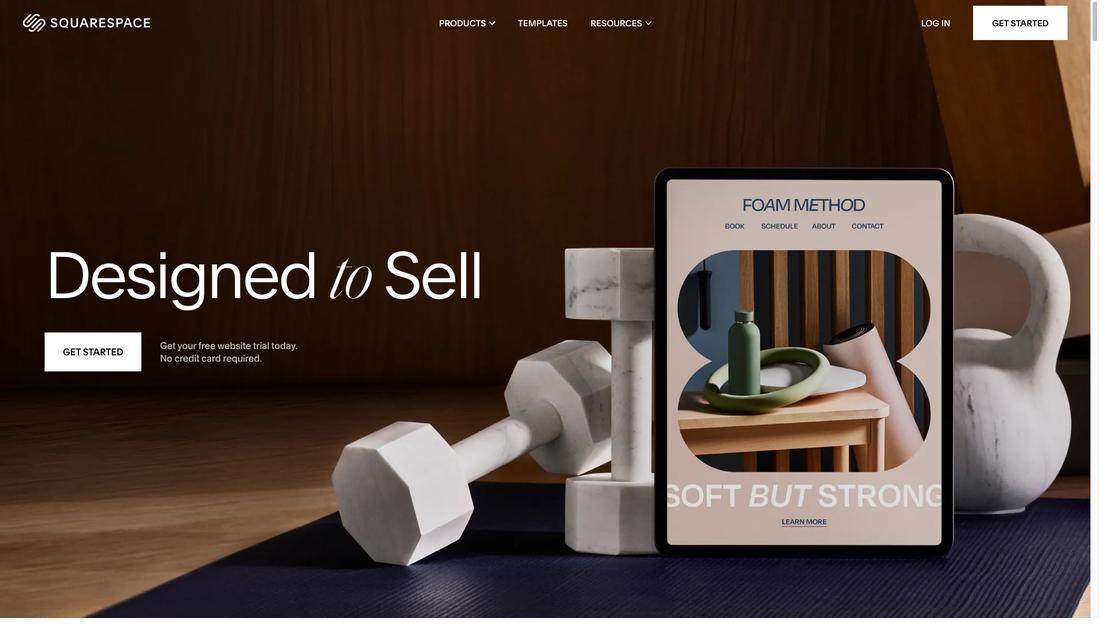 Task type: vqa. For each thing, say whether or not it's contained in the screenshot.
browsing
no



Task type: locate. For each thing, give the bounding box(es) containing it.
templates
[[518, 17, 568, 28]]

get started link
[[974, 6, 1068, 40], [45, 333, 142, 372]]

required.
[[223, 353, 262, 364]]

products button
[[439, 0, 495, 46]]

1 horizontal spatial started
[[1011, 17, 1049, 28]]

trial
[[253, 340, 269, 351]]

designed to sell
[[45, 236, 482, 315]]

resources button
[[591, 0, 652, 46]]

log
[[922, 17, 940, 28]]

0 horizontal spatial started
[[83, 346, 123, 358]]

0 horizontal spatial get started link
[[45, 333, 142, 372]]

products
[[439, 17, 486, 28]]

0 vertical spatial get started link
[[974, 6, 1068, 40]]

started
[[1011, 17, 1049, 28], [83, 346, 123, 358]]

1 vertical spatial get started
[[63, 346, 123, 358]]

1 vertical spatial started
[[83, 346, 123, 358]]

0 vertical spatial get started
[[993, 17, 1049, 28]]

squarespace logo link
[[23, 14, 232, 32]]

1 horizontal spatial get
[[160, 340, 176, 351]]

today.
[[272, 340, 297, 351]]

card
[[202, 353, 221, 364]]

get your free website trial today. no credit card required.
[[160, 340, 297, 364]]

get started
[[993, 17, 1049, 28], [63, 346, 123, 358]]

squarespace logo image
[[23, 14, 150, 32]]

0 horizontal spatial get started
[[63, 346, 123, 358]]

get
[[993, 17, 1009, 28], [160, 340, 176, 351], [63, 346, 81, 358]]

log             in
[[922, 17, 951, 28]]

templates link
[[518, 0, 568, 46]]

get inside the get your free website trial today. no credit card required.
[[160, 340, 176, 351]]

sell
[[384, 236, 482, 315]]



Task type: describe. For each thing, give the bounding box(es) containing it.
your
[[177, 340, 196, 351]]

to
[[330, 250, 371, 314]]

no
[[160, 353, 172, 364]]

0 vertical spatial started
[[1011, 17, 1049, 28]]

designed
[[45, 236, 317, 315]]

in
[[942, 17, 951, 28]]

resources
[[591, 17, 642, 28]]

free
[[198, 340, 216, 351]]

0 horizontal spatial get
[[63, 346, 81, 358]]

credit
[[174, 353, 200, 364]]

2 horizontal spatial get
[[993, 17, 1009, 28]]

1 horizontal spatial get started
[[993, 17, 1049, 28]]

1 horizontal spatial get started link
[[974, 6, 1068, 40]]

log             in link
[[922, 17, 951, 28]]

website
[[217, 340, 251, 351]]

1 vertical spatial get started link
[[45, 333, 142, 372]]



